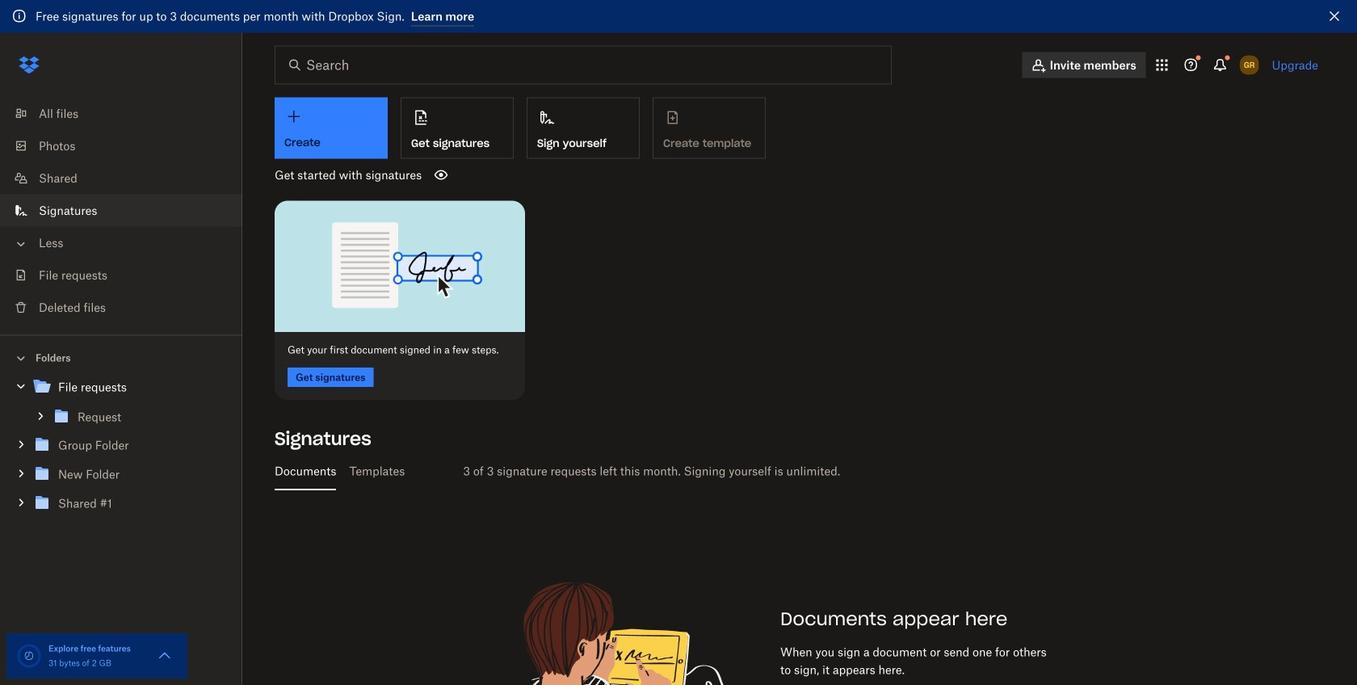 Task type: vqa. For each thing, say whether or not it's contained in the screenshot.
tab list
yes



Task type: locate. For each thing, give the bounding box(es) containing it.
alert
[[0, 0, 1357, 33]]

list item
[[0, 194, 242, 227]]

tab list
[[268, 452, 1325, 490]]

less image
[[13, 236, 29, 252]]

dropbox image
[[13, 49, 45, 81]]

list
[[0, 88, 242, 335]]

group
[[0, 369, 242, 530]]

Search in folder "Dropbox" text field
[[306, 55, 858, 75]]



Task type: describe. For each thing, give the bounding box(es) containing it.
quota usage image
[[16, 643, 42, 669]]

quota usage progress bar
[[16, 643, 42, 669]]



